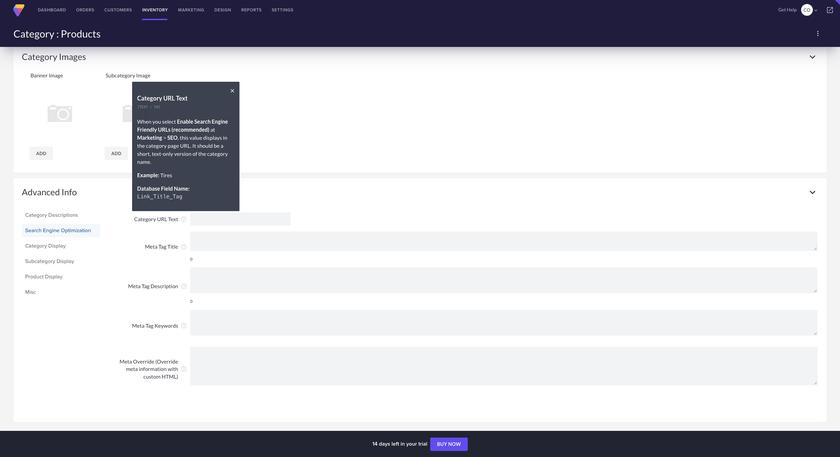 Task type: vqa. For each thing, say whether or not it's contained in the screenshot.
Banner Image
yes



Task type: describe. For each thing, give the bounding box(es) containing it.
meta for meta tag keywords help_outline
[[132, 323, 144, 329]]


[[826, 6, 834, 14]]

enable
[[177, 119, 193, 125]]

search inside the enable search engine friendly urls (recommended)
[[194, 119, 211, 125]]

category for category descriptions
[[25, 211, 47, 219]]

image for subcategory image
[[136, 72, 151, 78]]

dashboard
[[38, 7, 66, 13]]

category descriptions
[[25, 211, 78, 219]]

expand_more for advanced info
[[807, 187, 818, 198]]

category for category images
[[22, 51, 57, 62]]

when you select
[[137, 119, 177, 125]]

text-
[[152, 151, 163, 157]]

help_outline inside meta override (override meta information with custom html) help_outline
[[180, 366, 187, 373]]

meta tag keywords help_outline
[[132, 323, 187, 329]]

subcategory display link
[[25, 256, 97, 267]]

[text
[[137, 105, 148, 109]]

add for banner
[[36, 151, 46, 156]]

text for category url text [text : 59]
[[176, 95, 188, 102]]

your
[[406, 440, 417, 448]]

short,
[[137, 151, 151, 157]]

override
[[133, 358, 154, 365]]

buy
[[437, 442, 447, 447]]

0 vertical spatial category
[[146, 143, 167, 149]]

page
[[168, 143, 179, 149]]

category display
[[25, 242, 66, 250]]

products
[[61, 28, 101, 40]]

displays
[[203, 135, 222, 141]]

category for category url text [text : 59]
[[137, 95, 162, 102]]

optimization
[[61, 227, 91, 234]]

custom
[[143, 373, 161, 380]]

14
[[372, 440, 378, 448]]


[[813, 7, 819, 13]]

more_vert
[[814, 30, 822, 38]]

co 
[[804, 7, 819, 13]]

meta override (override meta information with custom html) help_outline
[[120, 358, 187, 380]]

tag for meta tag keywords help_outline
[[146, 323, 153, 329]]

category descriptions link
[[25, 209, 97, 221]]

, this value displays in the category page url. it should be a short, text-only version of the category name.
[[137, 135, 228, 165]]

subcategory image
[[106, 72, 151, 78]]

1 vertical spatial the
[[198, 151, 206, 157]]

tag for meta tag title help_outline
[[158, 244, 166, 250]]

help_outline inside meta tag keywords help_outline
[[180, 323, 187, 329]]

product display
[[25, 273, 62, 281]]

meta tag title help_outline
[[145, 244, 187, 250]]

buy now
[[437, 442, 461, 447]]

value
[[190, 135, 202, 141]]

this
[[180, 135, 188, 141]]

display for subcategory display
[[57, 257, 74, 265]]

images
[[59, 51, 86, 62]]

category url text [text : 59]
[[137, 95, 188, 109]]

settings
[[272, 7, 294, 13]]

meta for meta tag title help_outline
[[145, 244, 157, 250]]

hide
[[40, 5, 51, 12]]

when
[[137, 119, 151, 125]]

select
[[162, 119, 176, 125]]

info
[[62, 187, 77, 197]]

display for category display
[[48, 242, 66, 250]]

title
[[167, 244, 178, 250]]

category for category display
[[25, 242, 47, 250]]

customers
[[104, 7, 132, 13]]

keywords
[[155, 323, 178, 329]]

0 vertical spatial marketing
[[178, 7, 204, 13]]

meta
[[126, 366, 138, 372]]

url for category url text [text : 59]
[[163, 95, 175, 102]]

product display link
[[25, 271, 97, 283]]

meta tag description help_outline
[[128, 283, 187, 290]]

html)
[[162, 373, 178, 380]]

example: tires
[[137, 172, 172, 179]]

1 horizontal spatial in
[[401, 440, 405, 448]]

marketing inside at marketing > seo
[[137, 135, 162, 141]]

banner image
[[31, 72, 63, 78]]

you
[[152, 119, 161, 125]]

59]
[[154, 105, 160, 109]]

0 for meta tag description help_outline
[[190, 299, 193, 304]]

subcategory for subcategory display
[[25, 257, 55, 265]]

enable search engine friendly urls (recommended)
[[137, 119, 228, 133]]

at
[[210, 127, 215, 133]]

trial
[[418, 440, 427, 448]]

version
[[174, 151, 191, 157]]

now
[[448, 442, 461, 447]]

tag for meta tag description help_outline
[[142, 283, 150, 289]]

0 for meta tag title help_outline
[[190, 257, 193, 262]]

category for category : products
[[13, 28, 54, 40]]

url.
[[180, 143, 191, 149]]

field
[[161, 186, 173, 192]]

: inside category url text [text : 59]
[[150, 105, 152, 109]]

co
[[804, 7, 811, 13]]

get help
[[778, 7, 797, 12]]

add for subcategory
[[111, 151, 121, 156]]

misc link
[[25, 287, 97, 298]]

orders
[[76, 7, 94, 13]]

database
[[137, 186, 160, 192]]



Task type: locate. For each thing, give the bounding box(es) containing it.
with
[[168, 366, 178, 372]]

0 vertical spatial url
[[163, 95, 175, 102]]

engine down category descriptions
[[43, 227, 59, 234]]

0 vertical spatial in
[[223, 135, 227, 141]]

tag inside meta tag title help_outline
[[158, 244, 166, 250]]

: left 59]
[[150, 105, 152, 109]]

0 horizontal spatial image
[[49, 72, 63, 78]]

text down "link_title_tag"
[[168, 216, 178, 222]]

0
[[190, 257, 193, 262], [190, 299, 193, 304]]

0 vertical spatial the
[[137, 143, 145, 149]]

meta up meta
[[120, 358, 132, 365]]

name.
[[137, 159, 151, 165]]

2 expand_more from the top
[[807, 187, 818, 198]]

1 horizontal spatial engine
[[212, 119, 228, 125]]

tag left keywords
[[146, 323, 153, 329]]

in inside , this value displays in the category page url. it should be a short, text-only version of the category name.
[[223, 135, 227, 141]]

text inside category url text [text : 59]
[[176, 95, 188, 102]]

search up category display at the bottom
[[25, 227, 42, 234]]

(override
[[155, 358, 178, 365]]

left
[[392, 440, 399, 448]]

0 horizontal spatial marketing
[[137, 135, 162, 141]]

help_outline right description
[[180, 283, 187, 290]]

None text field
[[190, 212, 291, 226], [190, 232, 818, 251], [190, 212, 291, 226], [190, 232, 818, 251]]

url inside category url text [text : 59]
[[163, 95, 175, 102]]

database field name: link_title_tag
[[137, 186, 190, 200]]

category down the hide
[[13, 28, 54, 40]]

tag inside meta tag keywords help_outline
[[146, 323, 153, 329]]

seo
[[167, 135, 178, 141]]

display down category display link
[[57, 257, 74, 265]]

days
[[379, 440, 390, 448]]

the
[[137, 143, 145, 149], [198, 151, 206, 157]]

buy now link
[[430, 438, 468, 451]]

text up enable
[[176, 95, 188, 102]]

1 image from the left
[[49, 72, 63, 78]]

1 horizontal spatial the
[[198, 151, 206, 157]]

marketing
[[178, 7, 204, 13], [137, 135, 162, 141]]

help_outline right the "with"
[[180, 366, 187, 373]]

0 vertical spatial :
[[56, 28, 59, 40]]

text
[[176, 95, 188, 102], [168, 216, 178, 222]]

expand_more for category images
[[807, 51, 818, 63]]

1 add from the left
[[36, 151, 46, 156]]

url up select
[[163, 95, 175, 102]]

category inside the hide category help_outline
[[52, 5, 74, 12]]

friendly
[[137, 127, 157, 133]]

add
[[36, 151, 46, 156], [111, 151, 121, 156]]

help_outline inside the meta tag description help_outline
[[180, 283, 187, 290]]

description
[[151, 283, 178, 289]]

2 vertical spatial display
[[45, 273, 62, 281]]

search engine optimization
[[25, 227, 91, 234]]

1 horizontal spatial subcategory
[[106, 72, 135, 78]]

display for product display
[[45, 273, 62, 281]]

subcategory for subcategory image
[[106, 72, 135, 78]]

meta left title
[[145, 244, 157, 250]]

name:
[[174, 186, 190, 192]]

of
[[193, 151, 197, 157]]

text for category url text
[[168, 216, 178, 222]]

category images
[[22, 51, 86, 62]]

subcategory display
[[25, 257, 74, 265]]

category
[[146, 143, 167, 149], [207, 151, 228, 157]]

1 horizontal spatial marketing
[[178, 7, 204, 13]]

1 horizontal spatial category
[[207, 151, 228, 157]]

banner
[[31, 72, 48, 78]]

tag left title
[[158, 244, 166, 250]]

0 horizontal spatial :
[[56, 28, 59, 40]]

meta inside meta tag keywords help_outline
[[132, 323, 144, 329]]

engine
[[212, 119, 228, 125], [43, 227, 59, 234]]

help_outline inside the hide category help_outline
[[75, 5, 82, 12]]

misc
[[25, 288, 36, 296]]

product
[[25, 273, 44, 281]]

only
[[163, 151, 173, 157]]

meta for meta tag description help_outline
[[128, 283, 141, 289]]

2 vertical spatial tag
[[146, 323, 153, 329]]

category up [text
[[137, 95, 162, 102]]

meta inside the meta tag description help_outline
[[128, 283, 141, 289]]

image for banner image
[[49, 72, 63, 78]]

0 horizontal spatial add link
[[30, 147, 53, 160]]

category url text
[[134, 216, 178, 222]]

1 0 from the top
[[190, 257, 193, 262]]

1 vertical spatial category
[[207, 151, 228, 157]]

1 vertical spatial text
[[168, 216, 178, 222]]

tag inside the meta tag description help_outline
[[142, 283, 150, 289]]

1 horizontal spatial image
[[136, 72, 151, 78]]

0 horizontal spatial the
[[137, 143, 145, 149]]

url for category url text
[[157, 216, 167, 222]]

example:
[[137, 172, 159, 179]]

0 vertical spatial engine
[[212, 119, 228, 125]]

dashboard link
[[33, 0, 71, 20]]

0 vertical spatial expand_more
[[807, 51, 818, 63]]

 link
[[820, 0, 840, 20]]

meta
[[145, 244, 157, 250], [128, 283, 141, 289], [132, 323, 144, 329], [120, 358, 132, 365]]

0 horizontal spatial engine
[[43, 227, 59, 234]]

help
[[787, 7, 797, 12]]

1 vertical spatial expand_more
[[807, 187, 818, 198]]

advanced
[[22, 187, 60, 197]]

tires
[[160, 172, 172, 179]]

search up at
[[194, 119, 211, 125]]

: left products
[[56, 28, 59, 40]]

marketing down friendly
[[137, 135, 162, 141]]

category inside category url text [text : 59]
[[137, 95, 162, 102]]

1 horizontal spatial search
[[194, 119, 211, 125]]

1 horizontal spatial :
[[150, 105, 152, 109]]

engine up at
[[212, 119, 228, 125]]

the up short,
[[137, 143, 145, 149]]

category down 'advanced'
[[25, 211, 47, 219]]

category : products
[[13, 28, 101, 40]]

1 vertical spatial engine
[[43, 227, 59, 234]]

0 vertical spatial display
[[48, 242, 66, 250]]

more_vert button
[[811, 27, 825, 40]]

1 vertical spatial subcategory
[[25, 257, 55, 265]]

category down "link_title_tag"
[[134, 216, 156, 222]]

2 add from the left
[[111, 151, 121, 156]]

help_outline inside meta tag title help_outline
[[180, 244, 187, 250]]

1 vertical spatial display
[[57, 257, 74, 265]]

1 vertical spatial tag
[[142, 283, 150, 289]]

0 vertical spatial text
[[176, 95, 188, 102]]

in right left
[[401, 440, 405, 448]]

>
[[163, 135, 166, 141]]

1 add link from the left
[[30, 147, 53, 160]]

category up banner
[[22, 51, 57, 62]]

meta inside meta override (override meta information with custom html) help_outline
[[120, 358, 132, 365]]

link_title_tag
[[137, 194, 182, 200]]

2 add link from the left
[[105, 147, 128, 160]]

1 vertical spatial search
[[25, 227, 42, 234]]

url
[[163, 95, 175, 102], [157, 216, 167, 222]]

display down subcategory display
[[45, 273, 62, 281]]

meta left keywords
[[132, 323, 144, 329]]

url down "link_title_tag"
[[157, 216, 167, 222]]

0 horizontal spatial subcategory
[[25, 257, 55, 265]]

it
[[192, 143, 196, 149]]

0 horizontal spatial add
[[36, 151, 46, 156]]

inventory
[[142, 7, 168, 13]]

category display link
[[25, 240, 97, 252]]

help_outline right title
[[180, 244, 187, 250]]

search
[[194, 119, 211, 125], [25, 227, 42, 234]]

,
[[178, 135, 179, 141]]

expand_more
[[807, 51, 818, 63], [807, 187, 818, 198]]

help_outline right category url text
[[180, 216, 187, 223]]

get
[[778, 7, 786, 12]]

meta for meta override (override meta information with custom html) help_outline
[[120, 358, 132, 365]]

the right of
[[198, 151, 206, 157]]

at marketing > seo
[[137, 127, 215, 141]]

help_outline right keywords
[[180, 323, 187, 329]]

1 vertical spatial in
[[401, 440, 405, 448]]

image right banner
[[49, 72, 63, 78]]

1 vertical spatial url
[[157, 216, 167, 222]]

0 vertical spatial search
[[194, 119, 211, 125]]

(recommended)
[[172, 127, 209, 133]]

tag left description
[[142, 283, 150, 289]]

1 vertical spatial :
[[150, 105, 152, 109]]

design
[[214, 7, 231, 13]]

None text field
[[190, 268, 818, 294], [190, 310, 818, 336], [190, 347, 818, 386], [190, 268, 818, 294], [190, 310, 818, 336], [190, 347, 818, 386]]

0 horizontal spatial search
[[25, 227, 42, 234]]

add link for subcategory
[[105, 147, 128, 160]]

0 horizontal spatial category
[[146, 143, 167, 149]]

0 vertical spatial tag
[[158, 244, 166, 250]]

1 horizontal spatial add link
[[105, 147, 128, 160]]

in up a
[[223, 135, 227, 141]]

14 days left in your trial
[[372, 440, 429, 448]]

meta inside meta tag title help_outline
[[145, 244, 157, 250]]

category down be
[[207, 151, 228, 157]]

information
[[139, 366, 167, 372]]

category right the hide
[[52, 5, 74, 12]]

1 horizontal spatial add
[[111, 151, 121, 156]]

1 expand_more from the top
[[807, 51, 818, 63]]

1 vertical spatial marketing
[[137, 135, 162, 141]]

a
[[221, 143, 223, 149]]

descriptions
[[48, 211, 78, 219]]

display down "search engine optimization"
[[48, 242, 66, 250]]

0 vertical spatial subcategory
[[106, 72, 135, 78]]

category up subcategory display
[[25, 242, 47, 250]]

category for category url text
[[134, 216, 156, 222]]

1 vertical spatial 0
[[190, 299, 193, 304]]

2 0 from the top
[[190, 299, 193, 304]]

add link for banner
[[30, 147, 53, 160]]

meta left description
[[128, 283, 141, 289]]

be
[[214, 143, 220, 149]]

engine inside the enable search engine friendly urls (recommended)
[[212, 119, 228, 125]]

reports
[[241, 7, 262, 13]]

0 horizontal spatial in
[[223, 135, 227, 141]]

2 image from the left
[[136, 72, 151, 78]]

subcategory
[[106, 72, 135, 78], [25, 257, 55, 265]]

display
[[48, 242, 66, 250], [57, 257, 74, 265], [45, 273, 62, 281]]

image up [text
[[136, 72, 151, 78]]

0 vertical spatial 0
[[190, 257, 193, 262]]

marketing left design at the top left of page
[[178, 7, 204, 13]]

category up text-
[[146, 143, 167, 149]]

help_outline up products
[[75, 5, 82, 12]]



